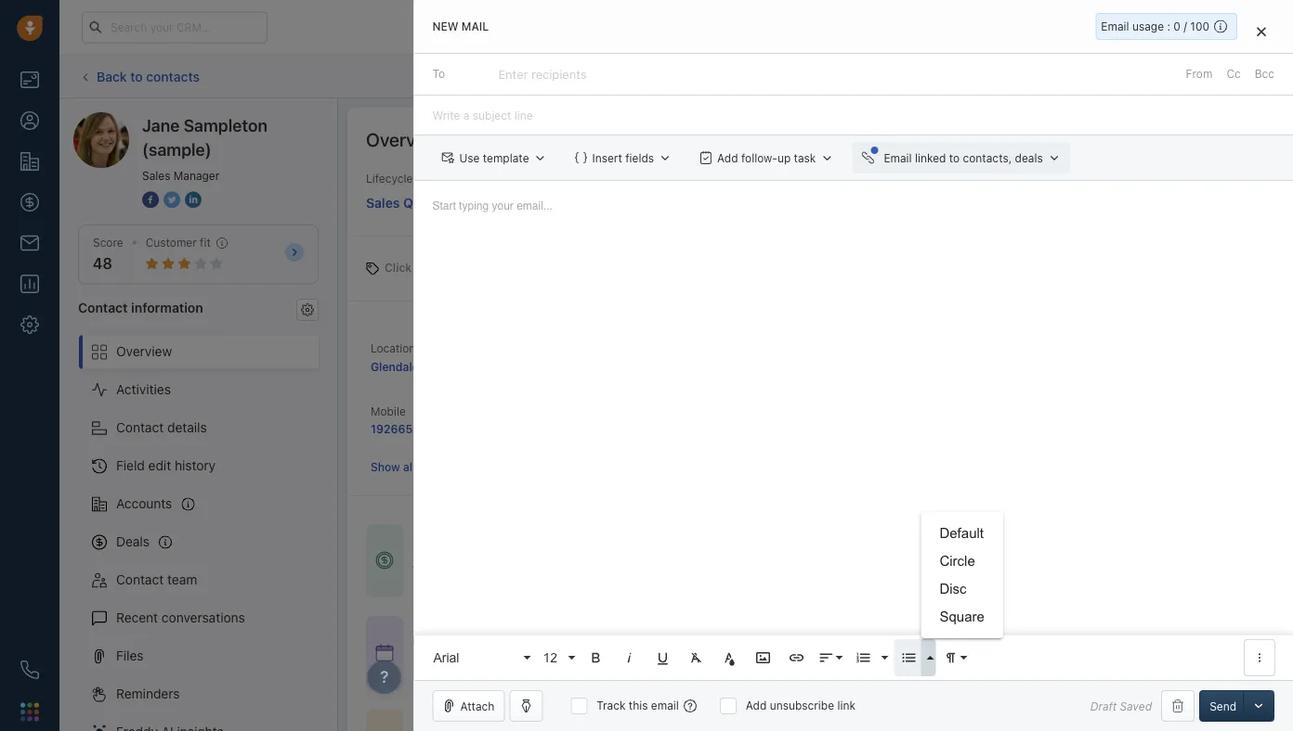 Task type: vqa. For each thing, say whether or not it's contained in the screenshot.
2nd the Mark complete from the bottom
no



Task type: describe. For each thing, give the bounding box(es) containing it.
mng settings image
[[301, 304, 314, 317]]

sales qualified lead link
[[366, 187, 509, 213]]

email for email
[[565, 70, 593, 83]]

contacts
[[146, 69, 200, 84]]

48 button
[[93, 255, 112, 273]]

closes
[[982, 562, 1017, 575]]

add for add follow-up task
[[717, 151, 738, 164]]

(sample) inside jane sampleton (sample)
[[142, 139, 211, 159]]

contact for contact details
[[116, 420, 164, 436]]

view details
[[912, 647, 975, 660]]

to
[[432, 67, 445, 80]]

draft saved
[[1090, 700, 1152, 713]]

italic (⌘i) image
[[621, 650, 638, 667]]

to left add
[[415, 261, 426, 274]]

add deal
[[1145, 70, 1191, 83]]

sales for sales qualified lead
[[366, 195, 400, 211]]

container_wx8msf4aqz5i3rn1 image down 15
[[728, 657, 741, 670]]

100
[[1190, 20, 1209, 33]]

email for email usage : 0 / 100
[[1101, 20, 1129, 33]]

phone image
[[20, 661, 39, 680]]

follow-
[[741, 151, 777, 164]]

customize overview button
[[1122, 126, 1265, 152]]

back to contacts link
[[78, 62, 201, 91]]

about
[[637, 656, 673, 672]]

history
[[175, 458, 216, 474]]

use
[[459, 152, 480, 165]]

usa
[[474, 360, 497, 373]]

meeting
[[473, 656, 524, 672]]

circle
[[940, 554, 975, 569]]

email linked to contacts, deals
[[884, 152, 1043, 165]]

contact team
[[116, 573, 197, 588]]

-
[[527, 656, 533, 672]]

use template button
[[432, 142, 556, 174]]

add deal button
[[1117, 61, 1200, 92]]

19266529503 link
[[371, 423, 449, 436]]

to inside button
[[949, 152, 960, 165]]

in
[[1021, 562, 1030, 575]]

field edit history
[[116, 458, 216, 474]]

container_wx8msf4aqz5i3rn1 image for view details
[[375, 644, 394, 663]]

sales manager
[[142, 169, 219, 182]]

location glendale, arizona, usa
[[371, 342, 497, 373]]

add for add unsubscribe link
[[746, 700, 767, 713]]

sales qualified lead
[[366, 195, 493, 211]]

add unsubscribe link
[[746, 700, 855, 713]]

jane sampleton (sample)
[[142, 115, 267, 159]]

sales for sales manager
[[142, 169, 170, 182]]

usage
[[1132, 20, 1164, 33]]

email usage : 0 / 100
[[1101, 20, 1209, 33]]

use template
[[459, 152, 529, 165]]

insert fields
[[592, 152, 654, 165]]

show
[[371, 461, 400, 474]]

unordered list image
[[901, 650, 917, 667]]

Search your CRM... text field
[[82, 12, 268, 43]]

fields
[[625, 152, 654, 165]]

contact details
[[116, 420, 207, 436]]

score
[[93, 236, 123, 249]]

add
[[429, 261, 449, 274]]

from
[[1186, 67, 1213, 80]]

discussion
[[567, 656, 633, 672]]

:
[[1167, 20, 1170, 33]]

application containing default
[[414, 181, 1293, 681]]

facebook circled image
[[142, 190, 159, 209]]

from
[[629, 636, 654, 649]]

final
[[536, 656, 563, 672]]

widgetz.io (sample)
[[412, 563, 523, 576]]

send button
[[1199, 691, 1247, 723]]

19266529503
[[371, 423, 449, 436]]

to up clear formatting icon
[[691, 636, 701, 649]]

cc
[[1227, 67, 1241, 80]]

48
[[93, 255, 112, 273]]

mobile 19266529503
[[371, 405, 449, 436]]

1 nov, from the left
[[572, 636, 596, 649]]

lead
[[463, 195, 493, 211]]

qualified
[[403, 195, 459, 211]]

email for email linked to contacts, deals
[[884, 152, 912, 165]]

edit
[[148, 458, 171, 474]]

contact information
[[78, 300, 203, 315]]

arial
[[433, 651, 459, 666]]

the
[[676, 656, 696, 672]]

customer
[[146, 236, 197, 249]]

attach button
[[432, 691, 505, 723]]

on
[[515, 636, 528, 649]]

show all
[[371, 461, 415, 474]]

12 button
[[536, 640, 577, 677]]

mail
[[461, 20, 489, 33]]

meeting
[[469, 636, 512, 649]]

recent conversations
[[116, 611, 245, 626]]

new
[[432, 20, 458, 33]]

3
[[1033, 562, 1040, 575]]

click
[[385, 261, 412, 274]]

details for contact details
[[167, 420, 207, 436]]

widgetz.io
[[412, 563, 471, 576]]

2 2023 from the left
[[773, 636, 800, 649]]

back to contacts
[[97, 69, 200, 84]]

jane
[[142, 115, 180, 135]]

stage
[[416, 172, 445, 185]]



Task type: locate. For each thing, give the bounding box(es) containing it.
container_wx8msf4aqz5i3rn1 image left the widgetz.io
[[375, 552, 394, 571]]

overview
[[366, 128, 444, 150], [116, 344, 172, 360]]

unsubscribe
[[770, 700, 834, 713]]

0 vertical spatial details
[[167, 420, 207, 436]]

deal down 0
[[1169, 70, 1191, 83]]

contact
[[78, 300, 128, 315], [116, 420, 164, 436], [116, 573, 164, 588]]

email left usage
[[1101, 20, 1129, 33]]

0 vertical spatial overview
[[366, 128, 444, 150]]

nov, right 13
[[572, 636, 596, 649]]

view
[[912, 647, 937, 660]]

(sample) down open
[[474, 563, 523, 576]]

1 horizontal spatial 2023
[[773, 636, 800, 649]]

add left from
[[1145, 70, 1166, 83]]

details right view
[[940, 647, 975, 660]]

0 horizontal spatial 2023
[[599, 636, 626, 649]]

23:30
[[657, 636, 688, 649]]

contact for contact team
[[116, 573, 164, 588]]

1 vertical spatial deals
[[479, 536, 507, 549]]

email
[[651, 700, 679, 713]]

up
[[777, 151, 791, 164]]

add inside the add deal "button"
[[1145, 70, 1166, 83]]

add
[[1145, 70, 1166, 83], [717, 151, 738, 164], [746, 700, 767, 713]]

(sample) up sales manager
[[142, 139, 211, 159]]

contact down 48 button at the left top of the page
[[78, 300, 128, 315]]

0 horizontal spatial (sample)
[[142, 139, 211, 159]]

link
[[837, 700, 855, 713]]

disc
[[940, 582, 967, 597]]

accounts
[[116, 497, 172, 512]]

disc link
[[921, 576, 1003, 604]]

cell inside row
[[793, 551, 982, 588]]

container_wx8msf4aqz5i3rn1 image
[[375, 552, 394, 571], [375, 644, 394, 663], [728, 657, 741, 670]]

email image
[[1109, 20, 1122, 35]]

default
[[940, 526, 984, 542]]

1 vertical spatial sales
[[366, 195, 400, 211]]

sampleton
[[184, 115, 267, 135]]

container_wx8msf4aqz5i3rn1 image for widgetz.io (sample)
[[375, 552, 394, 571]]

linked
[[915, 152, 946, 165]]

email linked to contacts, deals button
[[852, 142, 1070, 174]]

reminders
[[116, 687, 180, 702]]

2 horizontal spatial add
[[1145, 70, 1166, 83]]

0 horizontal spatial overview
[[116, 344, 172, 360]]

1 2023 from the left
[[599, 636, 626, 649]]

15
[[731, 636, 743, 649]]

1 horizontal spatial sales
[[366, 195, 400, 211]]

deals inside email linked to contacts, deals button
[[1015, 152, 1043, 165]]

dialog containing default
[[414, 0, 1293, 732]]

all
[[403, 461, 415, 474]]

0 horizontal spatial nov,
[[572, 636, 596, 649]]

1 vertical spatial deal
[[700, 656, 726, 672]]

row
[[412, 551, 1172, 590]]

mon
[[531, 636, 554, 649]]

jane's open deals
[[412, 536, 507, 549]]

nov, up insert image (⌘p)
[[746, 636, 770, 649]]

details
[[167, 420, 207, 436], [940, 647, 975, 660]]

contact down activities
[[116, 420, 164, 436]]

0 vertical spatial add
[[1145, 70, 1166, 83]]

contacts,
[[963, 152, 1012, 165]]

1 horizontal spatial deal
[[1169, 70, 1191, 83]]

tags
[[452, 261, 476, 274]]

2 vertical spatial contact
[[116, 573, 164, 588]]

1 horizontal spatial overview
[[366, 128, 444, 150]]

0 vertical spatial email
[[1101, 20, 1129, 33]]

click to add tags
[[385, 261, 476, 274]]

deals
[[1015, 152, 1043, 165], [479, 536, 507, 549]]

2023 up the insert link (⌘k) "image"
[[773, 636, 800, 649]]

0 horizontal spatial sales
[[142, 169, 170, 182]]

wed
[[705, 636, 728, 649]]

arizona,
[[425, 360, 471, 373]]

linkedin circled image
[[185, 190, 202, 209]]

conversations
[[162, 611, 245, 626]]

details for view details
[[940, 647, 975, 660]]

0 horizontal spatial details
[[167, 420, 207, 436]]

Write a subject line text field
[[414, 96, 1293, 135]]

1 vertical spatial add
[[717, 151, 738, 164]]

track this email
[[597, 700, 679, 713]]

draft
[[1090, 700, 1117, 713]]

deal down 'wed'
[[700, 656, 726, 672]]

twitter circled image
[[163, 190, 180, 209]]

0 horizontal spatial deals
[[479, 536, 507, 549]]

glendale, arizona, usa link
[[371, 360, 497, 373]]

close image
[[1257, 26, 1266, 37]]

/
[[1184, 20, 1187, 33]]

default link
[[921, 520, 1003, 548]]

1 vertical spatial (sample)
[[474, 563, 523, 576]]

1 horizontal spatial add
[[746, 700, 767, 713]]

add for add deal
[[1145, 70, 1166, 83]]

1 horizontal spatial details
[[940, 647, 975, 660]]

track
[[597, 700, 626, 713]]

0 vertical spatial deals
[[1015, 152, 1043, 165]]

1 vertical spatial contact
[[116, 420, 164, 436]]

2 nov, from the left
[[746, 636, 770, 649]]

(sample) inside row
[[474, 563, 523, 576]]

bcc
[[1255, 67, 1274, 80]]

1 horizontal spatial email
[[884, 152, 912, 165]]

deals right open
[[479, 536, 507, 549]]

clear formatting image
[[688, 650, 705, 667]]

score 48
[[93, 236, 123, 273]]

dialog
[[414, 0, 1293, 732]]

insert link (⌘k) image
[[788, 650, 805, 667]]

task
[[794, 151, 816, 164]]

underline (⌘u) image
[[654, 650, 671, 667]]

details up history
[[167, 420, 207, 436]]

sales up facebook circled image
[[142, 169, 170, 182]]

arial button
[[427, 640, 533, 677]]

1 vertical spatial overview
[[116, 344, 172, 360]]

email left the linked
[[884, 152, 912, 165]]

0 horizontal spatial add
[[717, 151, 738, 164]]

overview up lifecycle stage
[[366, 128, 444, 150]]

location
[[371, 342, 416, 355]]

deal inside "button"
[[1169, 70, 1191, 83]]

0 vertical spatial (sample)
[[142, 139, 211, 159]]

at
[[803, 636, 813, 649]]

overview up activities
[[116, 344, 172, 360]]

cell
[[793, 551, 982, 588]]

(sample)
[[412, 656, 469, 672]]

container_wx8msf4aqz5i3rn1 image left upcoming
[[375, 644, 394, 663]]

row containing closes in 3 days
[[412, 551, 1172, 590]]

2 vertical spatial email
[[884, 152, 912, 165]]

circle link
[[921, 548, 1003, 576]]

new mail
[[432, 20, 489, 33]]

2023
[[599, 636, 626, 649], [773, 636, 800, 649]]

email button
[[537, 61, 603, 92]]

phone element
[[11, 652, 48, 689]]

1 horizontal spatial (sample)
[[474, 563, 523, 576]]

information
[[131, 300, 203, 315]]

lifecycle stage
[[366, 172, 445, 185]]

0 vertical spatial deal
[[1169, 70, 1191, 83]]

to right the linked
[[949, 152, 960, 165]]

attach
[[460, 700, 494, 713]]

12
[[543, 651, 557, 666]]

recent
[[116, 611, 158, 626]]

send
[[1210, 700, 1236, 713]]

email
[[1101, 20, 1129, 33], [565, 70, 593, 83], [884, 152, 912, 165]]

status
[[552, 172, 585, 185]]

0 horizontal spatial deal
[[700, 656, 726, 672]]

view details link
[[902, 636, 984, 671]]

0 horizontal spatial email
[[565, 70, 593, 83]]

sales down lifecycle
[[366, 195, 400, 211]]

lifecycle
[[366, 172, 413, 185]]

back
[[97, 69, 127, 84]]

this
[[629, 700, 648, 713]]

(sample) meeting - final discussion about the deal
[[412, 656, 726, 672]]

deals right contacts,
[[1015, 152, 1043, 165]]

freshworks switcher image
[[20, 703, 39, 722]]

13
[[557, 636, 569, 649]]

text color image
[[721, 650, 738, 667]]

upcoming
[[412, 636, 466, 649]]

jane's
[[412, 536, 447, 549]]

open
[[450, 536, 476, 549]]

glendale,
[[371, 360, 422, 373]]

0 vertical spatial contact
[[78, 300, 128, 315]]

1 vertical spatial details
[[940, 647, 975, 660]]

contact for contact information
[[78, 300, 128, 315]]

2 vertical spatial add
[[746, 700, 767, 713]]

deals
[[116, 535, 150, 550]]

to right back
[[130, 69, 143, 84]]

add left the unsubscribe
[[746, 700, 767, 713]]

days
[[1043, 562, 1068, 575]]

1 vertical spatial email
[[565, 70, 593, 83]]

contact up recent
[[116, 573, 164, 588]]

Enter recipients text field
[[498, 60, 590, 89]]

1 horizontal spatial deals
[[1015, 152, 1043, 165]]

1 horizontal spatial nov,
[[746, 636, 770, 649]]

insert image (⌘p) image
[[755, 650, 771, 667]]

mobile
[[371, 405, 406, 418]]

email up insert
[[565, 70, 593, 83]]

deal
[[1169, 70, 1191, 83], [700, 656, 726, 672]]

customize
[[1150, 133, 1205, 146]]

00:00
[[817, 636, 848, 649]]

add left the "follow-"
[[717, 151, 738, 164]]

application
[[414, 181, 1293, 681]]

0 vertical spatial sales
[[142, 169, 170, 182]]

saved
[[1120, 700, 1152, 713]]

activities
[[116, 382, 171, 398]]

manager
[[174, 169, 219, 182]]

2023 up italic (⌘i) "image"
[[599, 636, 626, 649]]

2 horizontal spatial email
[[1101, 20, 1129, 33]]



